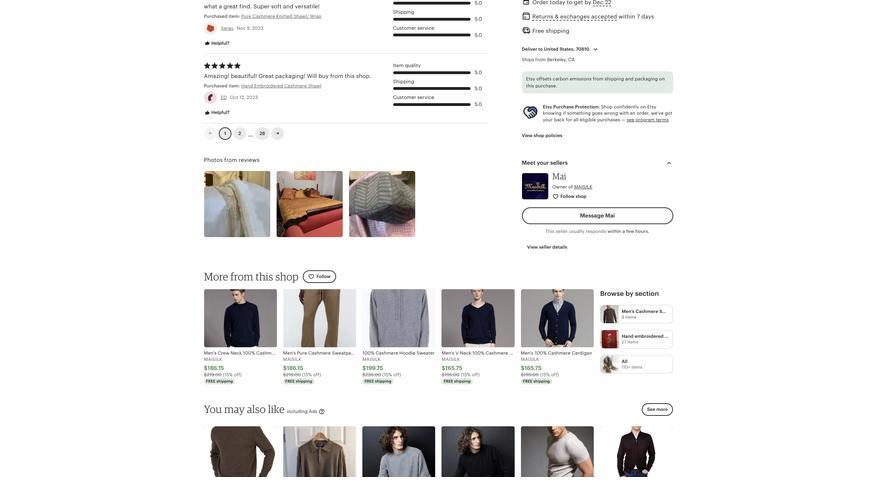 Task type: locate. For each thing, give the bounding box(es) containing it.
0 vertical spatial on
[[660, 76, 665, 82]]

1 165.75 from the left
[[446, 366, 463, 372]]

0 vertical spatial view
[[522, 133, 533, 138]]

1 horizontal spatial shop
[[534, 133, 545, 138]]

2 horizontal spatial etsy
[[648, 104, 657, 110]]

on up order,
[[641, 104, 647, 110]]

more from this shop
[[204, 271, 299, 283]]

customer service
[[393, 25, 435, 31], [393, 95, 435, 100]]

helpful? button for ed
[[199, 107, 235, 119]]

(15% for 165.75
[[541, 373, 550, 378]]

etsy up we've
[[648, 104, 657, 110]]

customer
[[393, 25, 416, 31], [393, 95, 416, 100]]

2 helpful? from the top
[[210, 110, 230, 115]]

3 (15% from the left
[[383, 373, 392, 378]]

neck inside men's crew neck 100% cashmere sweater maisilk $ 186.15 $ 219.00 (15% off) free shipping
[[231, 351, 242, 356]]

beautiful!
[[231, 73, 257, 79]]

1 219.00 from the left
[[207, 373, 222, 378]]

5 off) from the left
[[552, 373, 559, 378]]

1 men's from the left
[[204, 351, 217, 356]]

quality
[[405, 63, 421, 68]]

men's 100% cashmere cardigan image
[[521, 290, 594, 348]]

versatile!
[[295, 4, 320, 10]]

mai image
[[522, 173, 549, 200]]

etsy offsets carbon emissions from shipping and packaging on this purchase.
[[527, 76, 665, 89]]

shop for view
[[534, 133, 545, 138]]

off) inside men's v-neck 100% cashmere sweater maisilk $ 165.75 $ 195.00 (15% off) free shipping
[[472, 373, 480, 378]]

few
[[627, 229, 635, 234]]

2
[[239, 131, 241, 136]]

mai up owner
[[553, 171, 567, 182]]

(15% inside men's 100% cashmere cardigan maisilk $ 165.75 $ 195.00 (15% off) free shipping
[[541, 373, 550, 378]]

100% cashmere hoodie sweater image
[[363, 290, 436, 348]]

seller left details on the right bottom of the page
[[540, 245, 552, 250]]

free shipping
[[533, 28, 570, 34]]

1 horizontal spatial hand
[[622, 334, 634, 340]]

free inside men's crew neck 100% cashmere sweater maisilk $ 186.15 $ 219.00 (15% off) free shipping
[[206, 380, 216, 384]]

1 horizontal spatial a
[[623, 229, 626, 234]]

men's inside men's pure cashmere sweatpants maisilk $ 186.15 $ 219.00 (15% off) free shipping
[[283, 351, 296, 356]]

a left few
[[623, 229, 626, 234]]

2 off) from the left
[[313, 373, 321, 378]]

0 horizontal spatial and
[[283, 4, 294, 10]]

1 vertical spatial shipping
[[393, 79, 414, 84]]

amazing! beautiful! great packaging!  will buy from this shop.
[[204, 73, 372, 79]]

1 vertical spatial within
[[608, 229, 622, 234]]

0 horizontal spatial seller
[[540, 245, 552, 250]]

0 vertical spatial 2023
[[252, 25, 264, 31]]

4 off) from the left
[[472, 373, 480, 378]]

165.75
[[446, 366, 463, 372], [525, 366, 542, 372]]

etsy purchase protection:
[[543, 104, 600, 110]]

helpful? button down jtarau link
[[199, 37, 235, 50]]

1 horizontal spatial seller
[[556, 229, 568, 234]]

purchased for ed
[[204, 83, 228, 89]]

1 100% from the left
[[243, 351, 255, 356]]

back
[[554, 117, 565, 122]]

186.15 inside men's crew neck 100% cashmere sweater maisilk $ 186.15 $ 219.00 (15% off) free shipping
[[208, 366, 224, 372]]

and left packaging
[[626, 76, 634, 82]]

0 vertical spatial item:
[[229, 14, 240, 19]]

4 100% from the left
[[535, 351, 547, 356]]

purchase
[[554, 104, 574, 110]]

eligible
[[580, 117, 597, 122]]

0 vertical spatial a
[[219, 4, 222, 10]]

see more listings in the hand embroidered shawls section image
[[601, 331, 619, 349]]

0 vertical spatial within
[[619, 14, 636, 20]]

from down to at top right
[[536, 57, 546, 62]]

free for 186.15
[[286, 380, 295, 384]]

what a great find. super soft and versatile!
[[204, 4, 320, 10]]

1 vertical spatial mai
[[606, 213, 615, 219]]

within left few
[[608, 229, 622, 234]]

2 186.15 from the left
[[287, 366, 304, 372]]

view for view seller details
[[528, 245, 538, 250]]

off) inside men's pure cashmere sweatpants maisilk $ 186.15 $ 219.00 (15% off) free shipping
[[313, 373, 321, 378]]

neck inside men's v-neck 100% cashmere sweater maisilk $ 165.75 $ 195.00 (15% off) free shipping
[[460, 351, 472, 356]]

1 vertical spatial shop
[[576, 194, 587, 199]]

helpful? down jtarau link
[[210, 41, 230, 46]]

sweater inside men's crew neck 100% cashmere sweater maisilk $ 186.15 $ 219.00 (15% off) free shipping
[[280, 351, 298, 356]]

etsy up knowing
[[543, 104, 553, 110]]

2 sweater from the left
[[417, 351, 435, 356]]

see
[[627, 117, 635, 122]]

program
[[636, 117, 655, 122]]

off) inside men's crew neck 100% cashmere sweater maisilk $ 186.15 $ 219.00 (15% off) free shipping
[[234, 373, 242, 378]]

2 men's from the left
[[283, 351, 296, 356]]

1 customer from the top
[[393, 25, 416, 31]]

maisilk inside mai owner of maisilk
[[575, 185, 593, 190]]

free
[[533, 28, 545, 34]]

within for 7
[[619, 14, 636, 20]]

1 vertical spatial this
[[527, 83, 535, 89]]

shipping for purchased item: pure cashmere knitted shawl/ wrap
[[393, 9, 414, 15]]

item: for hand
[[229, 83, 240, 89]]

great
[[224, 4, 238, 10]]

view for view shop policies
[[522, 133, 533, 138]]

1 horizontal spatial pure
[[297, 351, 307, 356]]

ed link
[[221, 95, 227, 100]]

cashmere inside men's crew neck 100% cashmere sweater maisilk $ 186.15 $ 219.00 (15% off) free shipping
[[257, 351, 279, 356]]

this inside etsy offsets carbon emissions from shipping and packaging on this purchase.
[[527, 83, 535, 89]]

customer service for purchased item: pure cashmere knitted shawl/ wrap
[[393, 25, 435, 31]]

seller inside the 'view seller details' link
[[540, 245, 552, 250]]

1 vertical spatial customer
[[393, 95, 416, 100]]

1 vertical spatial helpful? button
[[199, 107, 235, 119]]

shop
[[602, 104, 613, 110]]

cashmere inside "men's cashmere sweaters 8 items"
[[636, 309, 659, 315]]

0 horizontal spatial pure
[[242, 14, 251, 19]]

helpful? for jtarau nov 9, 2023
[[210, 41, 230, 46]]

1 vertical spatial 2023
[[247, 95, 258, 100]]

0 vertical spatial hand
[[242, 83, 253, 89]]

1 horizontal spatial 195.00
[[524, 373, 539, 378]]

sweater inside men's v-neck 100% cashmere sweater maisilk $ 165.75 $ 195.00 (15% off) free shipping
[[510, 351, 528, 356]]

within for a
[[608, 229, 622, 234]]

seller for usually
[[556, 229, 568, 234]]

5.0
[[475, 0, 482, 6], [475, 16, 482, 22], [475, 32, 482, 38], [475, 70, 482, 75], [475, 86, 482, 91], [475, 102, 482, 107]]

hand down beautiful!
[[242, 83, 253, 89]]

we've
[[652, 111, 664, 116]]

219.00 inside men's pure cashmere sweatpants maisilk $ 186.15 $ 219.00 (15% off) free shipping
[[286, 373, 301, 378]]

1
[[224, 131, 226, 136]]

1 horizontal spatial and
[[626, 76, 634, 82]]

including
[[287, 410, 308, 415]]

pure
[[242, 14, 251, 19], [297, 351, 307, 356]]

items inside all 110+ items
[[632, 366, 643, 370]]

off) inside men's 100% cashmere cardigan maisilk $ 165.75 $ 195.00 (15% off) free shipping
[[552, 373, 559, 378]]

5 (15% from the left
[[541, 373, 550, 378]]

view inside button
[[522, 133, 533, 138]]

men's inside men's 100% cashmere cardigan maisilk $ 165.75 $ 195.00 (15% off) free shipping
[[521, 351, 534, 356]]

(15% inside men's pure cashmere sweatpants maisilk $ 186.15 $ 219.00 (15% off) free shipping
[[302, 373, 312, 378]]

2 item: from the top
[[229, 83, 240, 89]]

jtarau
[[221, 25, 234, 31]]

0 vertical spatial your
[[543, 117, 553, 122]]

2 165.75 from the left
[[525, 366, 542, 372]]

2 horizontal spatial this
[[527, 83, 535, 89]]

4 (15% from the left
[[461, 373, 471, 378]]

purchased down what
[[204, 14, 228, 19]]

2 customer service from the top
[[393, 95, 435, 100]]

1 off) from the left
[[234, 373, 242, 378]]

1 vertical spatial and
[[626, 76, 634, 82]]

meet your sellers button
[[516, 155, 680, 172]]

(15%
[[223, 373, 233, 378], [302, 373, 312, 378], [383, 373, 392, 378], [461, 373, 471, 378], [541, 373, 550, 378]]

28 link
[[256, 127, 269, 140]]

0 horizontal spatial sweater
[[280, 351, 298, 356]]

deliver to united states, 70810 button
[[517, 42, 606, 57]]

item: up oct
[[229, 83, 240, 89]]

1 customer service from the top
[[393, 25, 435, 31]]

0 vertical spatial follow
[[561, 194, 575, 199]]

2 neck from the left
[[460, 351, 472, 356]]

(15% inside men's v-neck 100% cashmere sweater maisilk $ 165.75 $ 195.00 (15% off) free shipping
[[461, 373, 471, 378]]

1 shipping from the top
[[393, 9, 414, 15]]

235.00
[[366, 373, 381, 378]]

like
[[268, 403, 285, 416]]

4 free from the left
[[444, 380, 454, 384]]

and inside etsy offsets carbon emissions from shipping and packaging on this purchase.
[[626, 76, 634, 82]]

1 vertical spatial purchased
[[204, 83, 228, 89]]

from right photos
[[224, 157, 237, 163]]

0 vertical spatial shipping
[[393, 9, 414, 15]]

view left details on the right bottom of the page
[[528, 245, 538, 250]]

men's
[[204, 351, 217, 356], [283, 351, 296, 356], [442, 351, 455, 356], [521, 351, 534, 356]]

service
[[418, 25, 435, 31], [418, 95, 435, 100]]

1 (15% from the left
[[223, 373, 233, 378]]

shop left follow link
[[276, 271, 299, 283]]

0 vertical spatial customer service
[[393, 25, 435, 31]]

2 service from the top
[[418, 95, 435, 100]]

your
[[543, 117, 553, 122], [537, 160, 549, 166]]

0 horizontal spatial a
[[219, 4, 222, 10]]

5 free from the left
[[523, 380, 533, 384]]

1 vertical spatial item:
[[229, 83, 240, 89]]

0 horizontal spatial 186.15
[[208, 366, 224, 372]]

returns
[[533, 14, 554, 20]]

within left the 7
[[619, 14, 636, 20]]

1 sweater from the left
[[280, 351, 298, 356]]

1 vertical spatial items
[[628, 340, 639, 345]]

1 horizontal spatial sweater
[[417, 351, 435, 356]]

195.00 inside men's 100% cashmere cardigan maisilk $ 165.75 $ 195.00 (15% off) free shipping
[[524, 373, 539, 378]]

off) inside 100% cashmere hoodie sweater maisilk $ 199.75 $ 235.00 (15% off) free shipping
[[394, 373, 401, 378]]

195.00 inside men's v-neck 100% cashmere sweater maisilk $ 165.75 $ 195.00 (15% off) free shipping
[[445, 373, 460, 378]]

0 vertical spatial customer
[[393, 25, 416, 31]]

3 off) from the left
[[394, 373, 401, 378]]

from right buy
[[330, 73, 343, 79]]

1 vertical spatial hand
[[622, 334, 634, 340]]

this
[[546, 229, 555, 234]]

men's inside men's crew neck 100% cashmere sweater maisilk $ 186.15 $ 219.00 (15% off) free shipping
[[204, 351, 217, 356]]

2 vertical spatial items
[[632, 366, 643, 370]]

super
[[254, 4, 270, 10]]

on inside shop confidently on etsy knowing if something goes wrong with an order, we've got your back for all eligible purchases —
[[641, 104, 647, 110]]

1 horizontal spatial 186.15
[[287, 366, 304, 372]]

ca
[[569, 57, 575, 62]]

0 horizontal spatial hand
[[242, 83, 253, 89]]

2 100% from the left
[[363, 351, 375, 356]]

100% pure italian cashmere cardigan men - made in italy image
[[601, 427, 674, 478]]

1 horizontal spatial 219.00
[[286, 373, 301, 378]]

helpful? down ed
[[210, 110, 230, 115]]

seller right this
[[556, 229, 568, 234]]

0 vertical spatial helpful?
[[210, 41, 230, 46]]

helpful? button down ed link
[[199, 107, 235, 119]]

1 186.15 from the left
[[208, 366, 224, 372]]

1 horizontal spatial on
[[660, 76, 665, 82]]

1 vertical spatial seller
[[540, 245, 552, 250]]

cardigan
[[572, 351, 593, 356]]

item
[[393, 63, 404, 68]]

cashmere inside men's 100% cashmere cardigan maisilk $ 165.75 $ 195.00 (15% off) free shipping
[[548, 351, 571, 356]]

2 helpful? button from the top
[[199, 107, 235, 119]]

of
[[569, 185, 573, 190]]

0 vertical spatial pure
[[242, 14, 251, 19]]

0 vertical spatial helpful? button
[[199, 37, 235, 50]]

1 vertical spatial customer service
[[393, 95, 435, 100]]

seller for details
[[540, 245, 552, 250]]

amazing!
[[204, 73, 230, 79]]

embroidered
[[635, 334, 664, 340]]

shipping inside men's 100% cashmere cardigan maisilk $ 165.75 $ 195.00 (15% off) free shipping
[[534, 380, 550, 384]]

2 horizontal spatial sweater
[[510, 351, 528, 356]]

0 vertical spatial and
[[283, 4, 294, 10]]

0 horizontal spatial 219.00
[[207, 373, 222, 378]]

hand up 27
[[622, 334, 634, 340]]

2023 right 12,
[[247, 95, 258, 100]]

100% inside men's v-neck 100% cashmere sweater maisilk $ 165.75 $ 195.00 (15% off) free shipping
[[473, 351, 485, 356]]

etsy inside etsy offsets carbon emissions from shipping and packaging on this purchase.
[[527, 76, 536, 82]]

helpful? button
[[199, 37, 235, 50], [199, 107, 235, 119]]

maisilk
[[575, 185, 593, 190], [204, 357, 222, 363], [283, 357, 302, 363], [363, 357, 381, 363], [442, 357, 460, 363], [521, 357, 540, 363]]

1 vertical spatial a
[[623, 229, 626, 234]]

from right emissions
[[593, 76, 604, 82]]

1 vertical spatial pure
[[297, 351, 307, 356]]

186.15 inside men's pure cashmere sweatpants maisilk $ 186.15 $ 219.00 (15% off) free shipping
[[287, 366, 304, 372]]

men's v-neck 100% cashmere sweater image
[[442, 290, 515, 348]]

1 purchased from the top
[[204, 14, 228, 19]]

owner
[[553, 185, 568, 190]]

shop inside view shop policies button
[[534, 133, 545, 138]]

meet your sellers
[[522, 160, 568, 166]]

3 free from the left
[[365, 380, 374, 384]]

1 vertical spatial helpful?
[[210, 110, 230, 115]]

0 horizontal spatial shop
[[276, 271, 299, 283]]

great
[[259, 73, 274, 79]]

1 service from the top
[[418, 25, 435, 31]]

men's pure cashmere sweatpants image
[[283, 290, 356, 348]]

cashmere inside men's v-neck 100% cashmere sweater maisilk $ 165.75 $ 195.00 (15% off) free shipping
[[486, 351, 509, 356]]

shop inside follow shop link
[[576, 194, 587, 199]]

pure inside men's pure cashmere sweatpants maisilk $ 186.15 $ 219.00 (15% off) free shipping
[[297, 351, 307, 356]]

100% inside men's 100% cashmere cardigan maisilk $ 165.75 $ 195.00 (15% off) free shipping
[[535, 351, 547, 356]]

shop left policies
[[534, 133, 545, 138]]

mai right message
[[606, 213, 615, 219]]

0 horizontal spatial neck
[[231, 351, 242, 356]]

free inside men's v-neck 100% cashmere sweater maisilk $ 165.75 $ 195.00 (15% off) free shipping
[[444, 380, 454, 384]]

0 vertical spatial purchased
[[204, 14, 228, 19]]

purchased down amazing!
[[204, 83, 228, 89]]

shop down maisilk link
[[576, 194, 587, 199]]

all 110+ items
[[622, 359, 643, 370]]

0 horizontal spatial 195.00
[[445, 373, 460, 378]]

a
[[219, 4, 222, 10], [623, 229, 626, 234]]

a right what
[[219, 4, 222, 10]]

2 195.00 from the left
[[524, 373, 539, 378]]

etsy left offsets
[[527, 76, 536, 82]]

1 vertical spatial follow
[[317, 274, 331, 280]]

0 vertical spatial service
[[418, 25, 435, 31]]

—
[[622, 117, 626, 122]]

1 vertical spatial your
[[537, 160, 549, 166]]

customer service for purchased item: hand embroidered cashmere shawl
[[393, 95, 435, 100]]

shop.
[[356, 73, 372, 79]]

1 vertical spatial service
[[418, 95, 435, 100]]

view left policies
[[522, 133, 533, 138]]

0 horizontal spatial 165.75
[[446, 366, 463, 372]]

off) for 165.75
[[552, 373, 559, 378]]

1 free from the left
[[206, 380, 216, 384]]

1 helpful? button from the top
[[199, 37, 235, 50]]

purchased
[[204, 14, 228, 19], [204, 83, 228, 89]]

3 100% from the left
[[473, 351, 485, 356]]

0 horizontal spatial follow
[[317, 274, 331, 280]]

on
[[660, 76, 665, 82], [641, 104, 647, 110]]

1 helpful? from the top
[[210, 41, 230, 46]]

1 neck from the left
[[231, 351, 242, 356]]

items right 110+
[[632, 366, 643, 370]]

100% cashmere sweater by davis & squire, mint condition - brown, medium - nwt image
[[283, 427, 356, 478]]

2 horizontal spatial shop
[[576, 194, 587, 199]]

2 purchased from the top
[[204, 83, 228, 89]]

items inside hand embroidered shawls 27 items
[[628, 340, 639, 345]]

free inside 100% cashmere hoodie sweater maisilk $ 199.75 $ 235.00 (15% off) free shipping
[[365, 380, 374, 384]]

your inside shop confidently on etsy knowing if something goes wrong with an order, we've got your back for all eligible purchases —
[[543, 117, 553, 122]]

1 horizontal spatial neck
[[460, 351, 472, 356]]

5 5.0 from the top
[[475, 86, 482, 91]]

1 vertical spatial view
[[528, 245, 538, 250]]

items down men's
[[626, 315, 637, 320]]

0 vertical spatial items
[[626, 315, 637, 320]]

2 shipping from the top
[[393, 79, 414, 84]]

your down knowing
[[543, 117, 553, 122]]

4 men's from the left
[[521, 351, 534, 356]]

see
[[648, 408, 656, 413]]

customer for hand embroidered cashmere shawl
[[393, 95, 416, 100]]

the colebee men's cashmere sweater (100% cashmere) image
[[363, 427, 436, 478]]

3 sweater from the left
[[510, 351, 528, 356]]

follow link
[[303, 271, 336, 284]]

off) for 199.75
[[394, 373, 401, 378]]

maisilk inside men's pure cashmere sweatpants maisilk $ 186.15 $ 219.00 (15% off) free shipping
[[283, 357, 302, 363]]

3 men's from the left
[[442, 351, 455, 356]]

0 horizontal spatial on
[[641, 104, 647, 110]]

item: down great
[[229, 14, 240, 19]]

2023 right 9,
[[252, 25, 264, 31]]

with
[[620, 111, 629, 116]]

0 horizontal spatial mai
[[553, 171, 567, 182]]

and up the pure cashmere knitted shawl/ wrap link
[[283, 4, 294, 10]]

0 vertical spatial seller
[[556, 229, 568, 234]]

from for photos from reviews
[[224, 157, 237, 163]]

2 customer from the top
[[393, 95, 416, 100]]

0 horizontal spatial etsy
[[527, 76, 536, 82]]

free inside men's 100% cashmere cardigan maisilk $ 165.75 $ 195.00 (15% off) free shipping
[[523, 380, 533, 384]]

2 219.00 from the left
[[286, 373, 301, 378]]

ships
[[522, 57, 535, 62]]

items for men's
[[626, 315, 637, 320]]

cashmere sweater men image
[[204, 427, 277, 478]]

on right packaging
[[660, 76, 665, 82]]

men's inside men's v-neck 100% cashmere sweater maisilk $ 165.75 $ 195.00 (15% off) free shipping
[[442, 351, 455, 356]]

1 195.00 from the left
[[445, 373, 460, 378]]

1 horizontal spatial mai
[[606, 213, 615, 219]]

helpful? button for jtarau
[[199, 37, 235, 50]]

3 5.0 from the top
[[475, 32, 482, 38]]

(15% inside 100% cashmere hoodie sweater maisilk $ 199.75 $ 235.00 (15% off) free shipping
[[383, 373, 392, 378]]

1 horizontal spatial 165.75
[[525, 366, 542, 372]]

by
[[626, 291, 634, 298]]

if
[[563, 111, 566, 116]]

hand inside hand embroidered shawls 27 items
[[622, 334, 634, 340]]

got
[[665, 111, 673, 116]]

items inside "men's cashmere sweaters 8 items"
[[626, 315, 637, 320]]

70810
[[576, 47, 590, 52]]

2 vertical spatial this
[[256, 271, 273, 283]]

your right the meet
[[537, 160, 549, 166]]

1 horizontal spatial follow
[[561, 194, 575, 199]]

2023 for ed oct 12, 2023
[[247, 95, 258, 100]]

etsy for etsy purchase protection:
[[543, 104, 553, 110]]

items right 27
[[628, 340, 639, 345]]

you may also like including ads
[[204, 403, 319, 416]]

from right the more
[[231, 271, 254, 283]]

oct
[[230, 95, 238, 100]]

0 vertical spatial this
[[345, 73, 355, 79]]

2 (15% from the left
[[302, 373, 312, 378]]

see more listings in the all section image
[[601, 356, 619, 374]]

219.00
[[207, 373, 222, 378], [286, 373, 301, 378]]

emissions
[[570, 76, 592, 82]]

wrong
[[605, 111, 619, 116]]

2 link
[[234, 127, 246, 140]]

men's 100%cashmere sweater tee image
[[521, 427, 594, 478]]

free inside men's pure cashmere sweatpants maisilk $ 186.15 $ 219.00 (15% off) free shipping
[[286, 380, 295, 384]]

maisilk inside 100% cashmere hoodie sweater maisilk $ 199.75 $ 235.00 (15% off) free shipping
[[363, 357, 381, 363]]

maisilk inside men's 100% cashmere cardigan maisilk $ 165.75 $ 195.00 (15% off) free shipping
[[521, 357, 540, 363]]

1 item: from the top
[[229, 14, 240, 19]]

purchased item: pure cashmere knitted shawl/ wrap
[[204, 14, 322, 19]]

2 free from the left
[[286, 380, 295, 384]]

0 vertical spatial mai
[[553, 171, 567, 182]]

1 horizontal spatial etsy
[[543, 104, 553, 110]]

photos
[[204, 157, 223, 163]]

from for more from this shop
[[231, 271, 254, 283]]

1 vertical spatial on
[[641, 104, 647, 110]]

0 vertical spatial shop
[[534, 133, 545, 138]]

wrap
[[310, 14, 322, 19]]



Task type: describe. For each thing, give the bounding box(es) containing it.
0 horizontal spatial this
[[256, 271, 273, 283]]

ed oct 12, 2023
[[221, 95, 258, 100]]

ads
[[309, 410, 318, 415]]

219.00 inside men's crew neck 100% cashmere sweater maisilk $ 186.15 $ 219.00 (15% off) free shipping
[[207, 373, 222, 378]]

men's cashmere sweaters 8 items
[[622, 309, 681, 320]]

purchases
[[598, 117, 621, 122]]

follow for follow
[[317, 274, 331, 280]]

buy
[[319, 73, 329, 79]]

shipping inside men's pure cashmere sweatpants maisilk $ 186.15 $ 219.00 (15% off) free shipping
[[296, 380, 312, 384]]

view shop policies
[[522, 133, 563, 138]]

see program terms link
[[627, 117, 669, 122]]

soft
[[271, 4, 282, 10]]

item: for pure
[[229, 14, 240, 19]]

men's 100% cashmere cardigan maisilk $ 165.75 $ 195.00 (15% off) free shipping
[[521, 351, 593, 384]]

sweaters
[[660, 309, 681, 315]]

jtarau nov 9, 2023
[[221, 25, 264, 31]]

2 5.0 from the top
[[475, 16, 482, 22]]

165.75 inside men's v-neck 100% cashmere sweater maisilk $ 165.75 $ 195.00 (15% off) free shipping
[[446, 366, 463, 372]]

110+
[[622, 366, 631, 370]]

on inside etsy offsets carbon emissions from shipping and packaging on this purchase.
[[660, 76, 665, 82]]

4 5.0 from the top
[[475, 70, 482, 75]]

packaging
[[635, 76, 659, 82]]

nov
[[237, 25, 246, 31]]

packaging!
[[275, 73, 306, 79]]

mai inside mai owner of maisilk
[[553, 171, 567, 182]]

shipping inside men's v-neck 100% cashmere sweater maisilk $ 165.75 $ 195.00 (15% off) free shipping
[[455, 380, 471, 384]]

hand embroidered shawls 27 items
[[622, 334, 681, 345]]

policies
[[546, 133, 563, 138]]

mai inside message mai button
[[606, 213, 615, 219]]

(15% for 199.75
[[383, 373, 392, 378]]

items for hand
[[628, 340, 639, 345]]

maisilk link
[[575, 185, 593, 190]]

service for purchased item: hand embroidered cashmere shawl
[[418, 95, 435, 100]]

the willow cashmere sweater (100% cashmere) image
[[442, 427, 515, 478]]

7
[[637, 14, 640, 20]]

more
[[657, 408, 668, 413]]

shawl/
[[294, 14, 309, 19]]

helpful? for ed oct 12, 2023
[[210, 110, 230, 115]]

berkeley,
[[548, 57, 568, 62]]

(15% inside men's crew neck 100% cashmere sweater maisilk $ 186.15 $ 219.00 (15% off) free shipping
[[223, 373, 233, 378]]

section
[[636, 291, 659, 298]]

maisilk inside men's v-neck 100% cashmere sweater maisilk $ 165.75 $ 195.00 (15% off) free shipping
[[442, 357, 460, 363]]

100% inside 100% cashmere hoodie sweater maisilk $ 199.75 $ 235.00 (15% off) free shipping
[[363, 351, 375, 356]]

men's for 195.00
[[521, 351, 534, 356]]

see more listings in the men's cashmere sweaters section image
[[601, 306, 619, 324]]

find.
[[240, 4, 252, 10]]

shipping inside 100% cashmere hoodie sweater maisilk $ 199.75 $ 235.00 (15% off) free shipping
[[375, 380, 392, 384]]

all
[[622, 359, 628, 365]]

item quality
[[393, 63, 421, 68]]

v-
[[456, 351, 460, 356]]

men's crew neck 100% cashmere sweater maisilk $ 186.15 $ 219.00 (15% off) free shipping
[[204, 351, 298, 384]]

united
[[544, 47, 559, 52]]

view seller details link
[[522, 241, 573, 254]]

hoodie
[[400, 351, 416, 356]]

and for packaging
[[626, 76, 634, 82]]

shipping inside etsy offsets carbon emissions from shipping and packaging on this purchase.
[[605, 76, 624, 82]]

28
[[260, 131, 265, 136]]

jtarau link
[[221, 25, 234, 31]]

shipping for purchased item: hand embroidered cashmere shawl
[[393, 79, 414, 84]]

maisilk inside men's crew neck 100% cashmere sweater maisilk $ 186.15 $ 219.00 (15% off) free shipping
[[204, 357, 222, 363]]

men's for 186.15
[[204, 351, 217, 356]]

men's crew neck 100% cashmere sweater image
[[204, 290, 277, 348]]

men's for 165.75
[[442, 351, 455, 356]]

sellers
[[551, 160, 568, 166]]

order,
[[637, 111, 650, 116]]

days
[[642, 14, 655, 20]]

etsy for etsy offsets carbon emissions from shipping and packaging on this purchase.
[[527, 76, 536, 82]]

1 link
[[219, 127, 231, 140]]

etsy inside shop confidently on etsy knowing if something goes wrong with an order, we've got your back for all eligible purchases —
[[648, 104, 657, 110]]

shipping inside men's crew neck 100% cashmere sweater maisilk $ 186.15 $ 219.00 (15% off) free shipping
[[217, 380, 233, 384]]

100% inside men's crew neck 100% cashmere sweater maisilk $ 186.15 $ 219.00 (15% off) free shipping
[[243, 351, 255, 356]]

free for 165.75
[[523, 380, 533, 384]]

2023 for jtarau nov 9, 2023
[[252, 25, 264, 31]]

customer for pure cashmere knitted shawl/ wrap
[[393, 25, 416, 31]]

off) for 186.15
[[313, 373, 321, 378]]

see more button
[[642, 404, 674, 417]]

states,
[[560, 47, 575, 52]]

ed
[[221, 95, 227, 100]]

also
[[247, 403, 266, 416]]

what
[[204, 4, 217, 10]]

details
[[553, 245, 568, 250]]

returns & exchanges accepted within 7 days
[[533, 14, 655, 20]]

terms
[[657, 117, 669, 122]]

see more link
[[640, 404, 674, 421]]

and for versatile!
[[283, 4, 294, 10]]

knitted
[[276, 14, 293, 19]]

…
[[248, 128, 253, 139]]

1 5.0 from the top
[[475, 0, 482, 6]]

199.75
[[366, 366, 383, 372]]

will
[[307, 73, 317, 79]]

returns & exchanges accepted button
[[533, 12, 618, 22]]

cashmere inside 100% cashmere hoodie sweater maisilk $ 199.75 $ 235.00 (15% off) free shipping
[[376, 351, 398, 356]]

sweatpants
[[332, 351, 358, 356]]

your inside dropdown button
[[537, 160, 549, 166]]

sweater inside 100% cashmere hoodie sweater maisilk $ 199.75 $ 235.00 (15% off) free shipping
[[417, 351, 435, 356]]

from for ships from berkeley, ca
[[536, 57, 546, 62]]

accepted
[[592, 14, 618, 20]]

pure cashmere knitted shawl/ wrap link
[[242, 13, 336, 20]]

sweater for 186.15
[[280, 351, 298, 356]]

responds
[[586, 229, 607, 234]]

165.75 inside men's 100% cashmere cardigan maisilk $ 165.75 $ 195.00 (15% off) free shipping
[[525, 366, 542, 372]]

deliver
[[522, 47, 538, 52]]

sweater for 165.75
[[510, 351, 528, 356]]

(15% for 186.15
[[302, 373, 312, 378]]

message
[[581, 213, 604, 219]]

view shop policies button
[[517, 130, 568, 142]]

browse
[[601, 291, 624, 298]]

offsets
[[537, 76, 552, 82]]

follow shop
[[561, 194, 587, 199]]

cashmere inside men's pure cashmere sweatpants maisilk $ 186.15 $ 219.00 (15% off) free shipping
[[309, 351, 331, 356]]

neck for 186.15
[[231, 351, 242, 356]]

service for purchased item: pure cashmere knitted shawl/ wrap
[[418, 25, 435, 31]]

men's for 219.00
[[283, 351, 296, 356]]

1 horizontal spatial this
[[345, 73, 355, 79]]

photos from reviews
[[204, 157, 260, 163]]

more
[[204, 271, 228, 283]]

neck for 165.75
[[460, 351, 472, 356]]

meet
[[522, 160, 536, 166]]

from inside etsy offsets carbon emissions from shipping and packaging on this purchase.
[[593, 76, 604, 82]]

follow for follow shop
[[561, 194, 575, 199]]

deliver to united states, 70810
[[522, 47, 590, 52]]

hand embroidered cashmere shawl link
[[242, 83, 336, 89]]

6 5.0 from the top
[[475, 102, 482, 107]]

purchased for jtarau
[[204, 14, 228, 19]]

2 vertical spatial shop
[[276, 271, 299, 283]]

crew
[[218, 351, 230, 356]]

shawl
[[308, 83, 322, 89]]

shop for follow
[[576, 194, 587, 199]]

something
[[568, 111, 591, 116]]

embroidered
[[255, 83, 283, 89]]

usually
[[569, 229, 585, 234]]

men's v-neck 100% cashmere sweater maisilk $ 165.75 $ 195.00 (15% off) free shipping
[[442, 351, 528, 384]]

free for 199.75
[[365, 380, 374, 384]]

follow shop link
[[548, 191, 593, 203]]

mai owner of maisilk
[[553, 171, 593, 190]]

27
[[622, 340, 627, 345]]



Task type: vqa. For each thing, say whether or not it's contained in the screenshot.
the topmost "Mai"
yes



